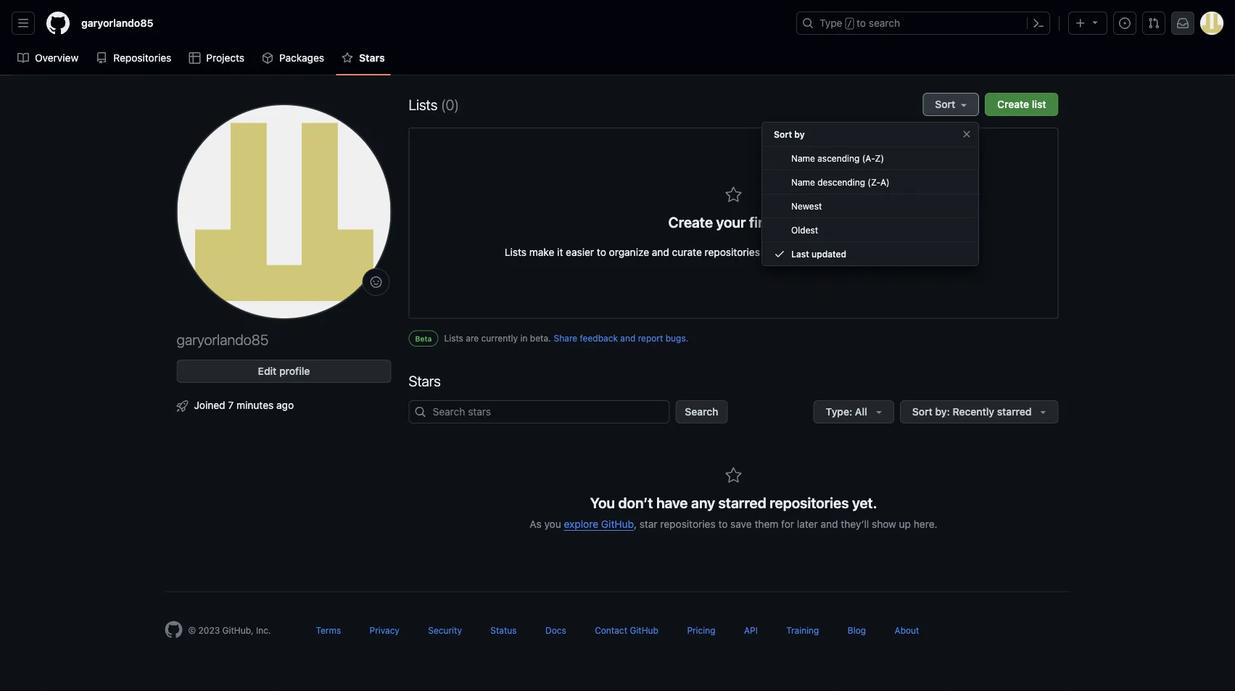 Task type: locate. For each thing, give the bounding box(es) containing it.
projects
[[206, 52, 245, 64]]

0 horizontal spatial homepage image
[[46, 12, 70, 35]]

save
[[731, 518, 752, 530]]

name up newest at top right
[[792, 177, 815, 187]]

homepage image up 'overview'
[[46, 12, 70, 35]]

type / to search
[[820, 17, 901, 29]]

for
[[782, 518, 795, 530]]

1 horizontal spatial homepage image
[[165, 621, 182, 639]]

1 vertical spatial garyorlando85
[[177, 331, 269, 348]]

beta
[[415, 334, 432, 343]]

security
[[428, 626, 462, 636]]

repositories down the your
[[705, 246, 760, 258]]

list inside create list button
[[1032, 98, 1047, 110]]

create right sort popup button
[[998, 98, 1030, 110]]

name down by
[[792, 153, 815, 163]]

0 vertical spatial sort
[[936, 98, 956, 110]]

2 horizontal spatial and
[[821, 518, 838, 530]]

plus image
[[1075, 17, 1087, 29]]

last
[[792, 249, 810, 259]]

1 horizontal spatial have
[[804, 246, 826, 258]]

status link
[[491, 626, 517, 636]]

and left the report
[[621, 333, 636, 343]]

book image
[[17, 52, 29, 64]]

sort inside popup button
[[936, 98, 956, 110]]

0 horizontal spatial sort
[[774, 129, 792, 139]]

later
[[797, 518, 818, 530]]

1 horizontal spatial list
[[1032, 98, 1047, 110]]

1 horizontal spatial sort
[[913, 406, 933, 418]]

1 horizontal spatial stars
[[409, 372, 441, 389]]

repositories
[[113, 52, 171, 64]]

triangle down image inside "sort by: recently starred" 'button'
[[1038, 406, 1050, 418]]

star image
[[725, 186, 743, 204]]

feedback
[[580, 333, 618, 343]]

2 vertical spatial lists
[[444, 333, 464, 343]]

1 vertical spatial name
[[792, 177, 815, 187]]

have
[[804, 246, 826, 258], [657, 494, 688, 511]]

lists left (0)
[[409, 96, 438, 113]]

2 vertical spatial repositories
[[661, 518, 716, 530]]

it
[[557, 246, 563, 258]]

search
[[685, 406, 719, 418]]

1 vertical spatial you
[[545, 518, 561, 530]]

github inside you don't have any starred repositories yet. as you explore github ,                   star repositories to save them for later and they'll show up here.
[[601, 518, 634, 530]]

0 vertical spatial lists
[[409, 96, 438, 113]]

privacy
[[370, 626, 400, 636]]

about
[[895, 626, 920, 636]]

triangle down image for sort by: recently starred
[[1038, 406, 1050, 418]]

0 horizontal spatial star image
[[342, 52, 353, 64]]

1 horizontal spatial you
[[784, 246, 801, 258]]

create your first list
[[669, 214, 799, 231]]

pricing
[[687, 626, 716, 636]]

about link
[[895, 626, 920, 636]]

0 vertical spatial star image
[[342, 52, 353, 64]]

profile
[[279, 365, 310, 377]]

1 horizontal spatial triangle down image
[[1038, 406, 1050, 418]]

that
[[763, 246, 782, 258]]

command palette image
[[1033, 17, 1045, 29]]

2 name from the top
[[792, 177, 815, 187]]

starred right "recently"
[[997, 406, 1032, 418]]

training link
[[787, 626, 819, 636]]

1 vertical spatial star image
[[725, 467, 743, 485]]

triangle down image right all
[[873, 406, 885, 418]]

lists left make
[[505, 246, 527, 258]]

updated
[[812, 249, 847, 259]]

terms link
[[316, 626, 341, 636]]

0 horizontal spatial you
[[545, 518, 561, 530]]

star image for stars
[[342, 52, 353, 64]]

a)
[[881, 177, 890, 187]]

contact github
[[595, 626, 659, 636]]

change your avatar image
[[177, 104, 391, 319]]

name ascending (a-z) link
[[763, 147, 979, 171]]

and inside you don't have any starred repositories yet. as you explore github ,                   star repositories to save them for later and they'll show up here.
[[821, 518, 838, 530]]

repositories up later
[[770, 494, 849, 511]]

0 horizontal spatial starred
[[719, 494, 767, 511]]

0 vertical spatial homepage image
[[46, 12, 70, 35]]

starred.
[[829, 246, 865, 258]]

star image
[[342, 52, 353, 64], [725, 467, 743, 485]]

0 vertical spatial garyorlando85
[[81, 17, 153, 29]]

joined 7 minutes ago
[[194, 399, 294, 411]]

git pull request image
[[1149, 17, 1160, 29]]

repositories link
[[90, 47, 177, 69]]

have left any
[[657, 494, 688, 511]]

/
[[847, 19, 852, 29]]

stars right packages
[[359, 52, 385, 64]]

they'll
[[841, 518, 869, 530]]

github right contact
[[630, 626, 659, 636]]

triangle down image inside type: all button
[[873, 406, 885, 418]]

2 horizontal spatial to
[[857, 17, 866, 29]]

name for name ascending (a-z)
[[792, 153, 815, 163]]

descending
[[818, 177, 866, 187]]

star image up you don't have any starred repositories yet. as you explore github ,                   star repositories to save them for later and they'll show up here.
[[725, 467, 743, 485]]

0 vertical spatial starred
[[997, 406, 1032, 418]]

create inside create list button
[[998, 98, 1030, 110]]

repo image
[[96, 52, 108, 64]]

inc.
[[256, 626, 271, 636]]

edit
[[258, 365, 277, 377]]

sort for sort by
[[774, 129, 792, 139]]

1 vertical spatial starred
[[719, 494, 767, 511]]

star image right packages
[[342, 52, 353, 64]]

sort for sort by: recently starred
[[913, 406, 933, 418]]

2023
[[199, 626, 220, 636]]

1 horizontal spatial and
[[652, 246, 670, 258]]

1 horizontal spatial create
[[998, 98, 1030, 110]]

stars
[[359, 52, 385, 64], [409, 372, 441, 389]]

2 vertical spatial to
[[719, 518, 728, 530]]

create up 'curate'
[[669, 214, 713, 231]]

triangle down image right plus icon on the right top of page
[[1090, 16, 1101, 28]]

triangle down image right "recently"
[[1038, 406, 1050, 418]]

api
[[744, 626, 758, 636]]

ascending
[[818, 153, 860, 163]]

2 vertical spatial and
[[821, 518, 838, 530]]

homepage image
[[46, 12, 70, 35], [165, 621, 182, 639]]

search button
[[676, 400, 728, 424]]

0 horizontal spatial lists
[[409, 96, 438, 113]]

garyorlando85 up the edit
[[177, 331, 269, 348]]

sort inside 'button'
[[913, 406, 933, 418]]

2 vertical spatial sort
[[913, 406, 933, 418]]

0 vertical spatial and
[[652, 246, 670, 258]]

2 horizontal spatial lists
[[505, 246, 527, 258]]

0 horizontal spatial have
[[657, 494, 688, 511]]

newest link
[[763, 194, 979, 218]]

garyorlando85
[[81, 17, 153, 29], [177, 331, 269, 348]]

0 vertical spatial create
[[998, 98, 1030, 110]]

1 vertical spatial to
[[597, 246, 606, 258]]

1 horizontal spatial to
[[719, 518, 728, 530]]

make
[[530, 246, 555, 258]]

lists for lists are currently in beta. share feedback and report bugs.
[[444, 333, 464, 343]]

starred up save
[[719, 494, 767, 511]]

star image for you don't have any starred repositories yet.
[[725, 467, 743, 485]]

sort by: recently starred button
[[900, 400, 1059, 424]]

1 vertical spatial have
[[657, 494, 688, 511]]

2 horizontal spatial sort
[[936, 98, 956, 110]]

to inside you don't have any starred repositories yet. as you explore github ,                   star repositories to save them for later and they'll show up here.
[[719, 518, 728, 530]]

0 vertical spatial name
[[792, 153, 815, 163]]

and left 'curate'
[[652, 246, 670, 258]]

github down you
[[601, 518, 634, 530]]

have down oldest at the top of the page
[[804, 246, 826, 258]]

blog
[[848, 626, 866, 636]]

to right easier
[[597, 246, 606, 258]]

starred
[[997, 406, 1032, 418], [719, 494, 767, 511]]

newest
[[792, 201, 822, 211]]

(z-
[[868, 177, 881, 187]]

triangle down image
[[1090, 16, 1101, 28], [873, 406, 885, 418], [1038, 406, 1050, 418]]

lists left "are"
[[444, 333, 464, 343]]

Search stars search field
[[409, 400, 670, 424]]

0 horizontal spatial create
[[669, 214, 713, 231]]

create list button
[[985, 93, 1059, 116]]

you right "that"
[[784, 246, 801, 258]]

2 horizontal spatial triangle down image
[[1090, 16, 1101, 28]]

0 vertical spatial list
[[1032, 98, 1047, 110]]

1 vertical spatial sort
[[774, 129, 792, 139]]

1 vertical spatial list
[[779, 214, 799, 231]]

1 horizontal spatial lists
[[444, 333, 464, 343]]

menu
[[762, 116, 980, 278]]

rocket image
[[177, 401, 188, 412]]

oldest
[[792, 225, 819, 235]]

0 vertical spatial have
[[804, 246, 826, 258]]

1 name from the top
[[792, 153, 815, 163]]

0 vertical spatial github
[[601, 518, 634, 530]]

up
[[899, 518, 911, 530]]

create
[[998, 98, 1030, 110], [669, 214, 713, 231]]

1 horizontal spatial starred
[[997, 406, 1032, 418]]

create for create list
[[998, 98, 1030, 110]]

yet.
[[853, 494, 877, 511]]

(a-
[[863, 153, 875, 163]]

sort
[[936, 98, 956, 110], [774, 129, 792, 139], [913, 406, 933, 418]]

type: all button
[[814, 400, 894, 424]]

feature release label: beta element
[[409, 330, 439, 347]]

1 horizontal spatial star image
[[725, 467, 743, 485]]

1 vertical spatial and
[[621, 333, 636, 343]]

© 2023 github, inc.
[[188, 626, 271, 636]]

github
[[601, 518, 634, 530], [630, 626, 659, 636]]

0 horizontal spatial garyorlando85
[[81, 17, 153, 29]]

1 vertical spatial lists
[[505, 246, 527, 258]]

garyorlando85 up repo image
[[81, 17, 153, 29]]

repositories down any
[[661, 518, 716, 530]]

lists make it easier to organize and curate repositories that you have starred.
[[505, 246, 868, 258]]

to right / on the right
[[857, 17, 866, 29]]

homepage image left ©
[[165, 621, 182, 639]]

you right as
[[545, 518, 561, 530]]

package image
[[262, 52, 274, 64]]

and right later
[[821, 518, 838, 530]]

1 vertical spatial create
[[669, 214, 713, 231]]

recently
[[953, 406, 995, 418]]

stars up search image
[[409, 372, 441, 389]]

0 horizontal spatial triangle down image
[[873, 406, 885, 418]]

to left save
[[719, 518, 728, 530]]

0 horizontal spatial stars
[[359, 52, 385, 64]]

status
[[491, 626, 517, 636]]

notifications image
[[1178, 17, 1189, 29]]



Task type: vqa. For each thing, say whether or not it's contained in the screenshot.
. associated with You could search all of GitHub or try an advanced search .
no



Task type: describe. For each thing, give the bounding box(es) containing it.
edit profile
[[258, 365, 310, 377]]

docs link
[[546, 626, 567, 636]]

curate
[[672, 246, 702, 258]]

1 vertical spatial stars
[[409, 372, 441, 389]]

0 vertical spatial to
[[857, 17, 866, 29]]

blog link
[[848, 626, 866, 636]]

create for create your first list
[[669, 214, 713, 231]]

as
[[530, 518, 542, 530]]

type: all
[[826, 406, 868, 418]]

explore github link
[[564, 518, 634, 530]]

you don't have any starred repositories yet. as you explore github ,                   star repositories to save them for later and they'll show up here.
[[530, 494, 938, 530]]

bugs.
[[666, 333, 689, 343]]

explore
[[564, 518, 599, 530]]

lists for lists make it easier to organize and curate repositories that you have starred.
[[505, 246, 527, 258]]

in
[[521, 333, 528, 343]]

z)
[[875, 153, 885, 163]]

oldest link
[[763, 218, 979, 242]]

overview link
[[12, 47, 84, 69]]

lists (0)
[[409, 96, 459, 113]]

overview
[[35, 52, 79, 64]]

last updated
[[792, 249, 847, 259]]

currently
[[481, 333, 518, 343]]

smiley image
[[370, 276, 382, 288]]

0 horizontal spatial to
[[597, 246, 606, 258]]

are
[[466, 333, 479, 343]]

here.
[[914, 518, 938, 530]]

search image
[[415, 406, 426, 418]]

by
[[795, 129, 805, 139]]

1 vertical spatial github
[[630, 626, 659, 636]]

training
[[787, 626, 819, 636]]

ago
[[276, 399, 294, 411]]

,
[[634, 518, 637, 530]]

security link
[[428, 626, 462, 636]]

show
[[872, 518, 897, 530]]

triangle down image for type: all
[[873, 406, 885, 418]]

you inside you don't have any starred repositories yet. as you explore github ,                   star repositories to save them for later and they'll show up here.
[[545, 518, 561, 530]]

1 horizontal spatial garyorlando85
[[177, 331, 269, 348]]

close menu image
[[961, 128, 973, 140]]

edit profile button
[[177, 360, 391, 383]]

search
[[869, 17, 901, 29]]

sort by: recently starred
[[913, 406, 1032, 418]]

all
[[855, 406, 868, 418]]

organize
[[609, 246, 649, 258]]

starred inside "sort by: recently starred" 'button'
[[997, 406, 1032, 418]]

0 vertical spatial you
[[784, 246, 801, 258]]

don't
[[619, 494, 653, 511]]

sort for sort
[[936, 98, 956, 110]]

share feedback and report bugs. link
[[554, 332, 689, 345]]

type:
[[826, 406, 853, 418]]

contact
[[595, 626, 628, 636]]

lists for lists (0)
[[409, 96, 438, 113]]

create list
[[998, 98, 1047, 110]]

last updated link
[[763, 242, 979, 266]]

report
[[638, 333, 663, 343]]

you
[[590, 494, 615, 511]]

name ascending (a-z)
[[792, 153, 885, 163]]

check image
[[774, 248, 786, 260]]

any
[[691, 494, 715, 511]]

first
[[750, 214, 776, 231]]

have inside you don't have any starred repositories yet. as you explore github ,                   star repositories to save them for later and they'll show up here.
[[657, 494, 688, 511]]

api link
[[744, 626, 758, 636]]

contact github link
[[595, 626, 659, 636]]

name for name descending (z-a)
[[792, 177, 815, 187]]

joined
[[194, 399, 225, 411]]

lists are currently in beta. share feedback and report bugs.
[[444, 333, 689, 343]]

by:
[[936, 406, 950, 418]]

starred inside you don't have any starred repositories yet. as you explore github ,                   star repositories to save them for later and they'll show up here.
[[719, 494, 767, 511]]

privacy link
[[370, 626, 400, 636]]

0 horizontal spatial and
[[621, 333, 636, 343]]

table image
[[189, 52, 200, 64]]

share
[[554, 333, 578, 343]]

1 vertical spatial repositories
[[770, 494, 849, 511]]

garyorlando85 link
[[75, 12, 159, 35]]

©
[[188, 626, 196, 636]]

sort by
[[774, 129, 805, 139]]

easier
[[566, 246, 594, 258]]

1 vertical spatial homepage image
[[165, 621, 182, 639]]

stars link
[[336, 47, 391, 69]]

7
[[228, 399, 234, 411]]

projects link
[[183, 47, 250, 69]]

name descending (z-a) link
[[763, 171, 979, 194]]

0 vertical spatial repositories
[[705, 246, 760, 258]]

star
[[640, 518, 658, 530]]

your
[[717, 214, 746, 231]]

0 vertical spatial stars
[[359, 52, 385, 64]]

them
[[755, 518, 779, 530]]

beta.
[[530, 333, 551, 343]]

(0)
[[441, 96, 459, 113]]

packages
[[279, 52, 324, 64]]

github,
[[222, 626, 254, 636]]

packages link
[[256, 47, 330, 69]]

name descending (z-a)
[[792, 177, 890, 187]]

0 horizontal spatial list
[[779, 214, 799, 231]]

menu containing sort by
[[762, 116, 980, 278]]

terms
[[316, 626, 341, 636]]

sort button
[[923, 93, 980, 116]]

pricing link
[[687, 626, 716, 636]]

docs
[[546, 626, 567, 636]]

issue opened image
[[1120, 17, 1131, 29]]

minutes
[[237, 399, 274, 411]]



